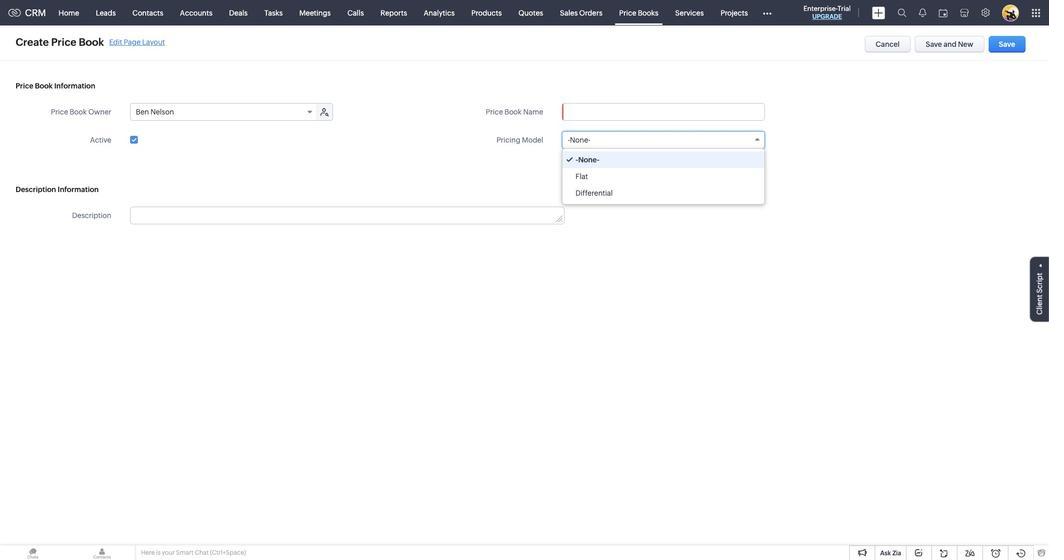 Task type: locate. For each thing, give the bounding box(es) containing it.
save inside button
[[999, 40, 1015, 48]]

sales orders
[[560, 9, 603, 17]]

flat option
[[563, 168, 765, 185]]

save inside "button"
[[926, 40, 942, 48]]

pricing
[[497, 136, 521, 144]]

analytics link
[[415, 0, 463, 25]]

signals element
[[913, 0, 933, 26]]

cancel button
[[865, 36, 911, 53]]

0 vertical spatial none-
[[570, 136, 591, 144]]

0 horizontal spatial description
[[16, 185, 56, 194]]

price for price book owner
[[51, 108, 68, 116]]

book left name
[[505, 108, 522, 116]]

books
[[638, 9, 659, 17]]

- right model
[[568, 136, 570, 144]]

2 save from the left
[[999, 40, 1015, 48]]

None text field
[[562, 103, 765, 121], [131, 207, 564, 224], [562, 103, 765, 121], [131, 207, 564, 224]]

price books
[[619, 9, 659, 17]]

upgrade
[[812, 13, 842, 20]]

script
[[1036, 273, 1044, 293]]

save for save and new
[[926, 40, 942, 48]]

here is your smart chat (ctrl+space)
[[141, 549, 246, 556]]

enterprise-trial upgrade
[[804, 5, 851, 20]]

cancel
[[876, 40, 900, 48]]

save
[[926, 40, 942, 48], [999, 40, 1015, 48]]

-none-
[[568, 136, 591, 144], [576, 156, 600, 164]]

deals link
[[221, 0, 256, 25]]

1 vertical spatial none-
[[578, 156, 600, 164]]

name
[[523, 108, 543, 116]]

none- inside "field"
[[570, 136, 591, 144]]

price down home
[[51, 36, 76, 48]]

crm
[[25, 7, 46, 18]]

save left 'and'
[[926, 40, 942, 48]]

services
[[675, 9, 704, 17]]

0 vertical spatial description
[[16, 185, 56, 194]]

1 horizontal spatial -
[[576, 156, 578, 164]]

edit
[[109, 38, 122, 46]]

book
[[79, 36, 104, 48], [35, 82, 53, 90], [70, 108, 87, 116], [505, 108, 522, 116]]

home link
[[50, 0, 88, 25]]

price left books
[[619, 9, 636, 17]]

(ctrl+space)
[[210, 549, 246, 556]]

price down price book information
[[51, 108, 68, 116]]

create menu element
[[866, 0, 892, 25]]

crm link
[[8, 7, 46, 18]]

and
[[944, 40, 957, 48]]

Ben Nelson field
[[131, 104, 317, 120]]

products
[[471, 9, 502, 17]]

contacts link
[[124, 0, 172, 25]]

- inside "field"
[[568, 136, 570, 144]]

leads
[[96, 9, 116, 17]]

owner
[[88, 108, 111, 116]]

deals
[[229, 9, 248, 17]]

create
[[16, 36, 49, 48]]

book left edit
[[79, 36, 104, 48]]

analytics
[[424, 9, 455, 17]]

1 horizontal spatial description
[[72, 211, 111, 220]]

1 vertical spatial -none-
[[576, 156, 600, 164]]

description
[[16, 185, 56, 194], [72, 211, 111, 220]]

save down profile 'icon'
[[999, 40, 1015, 48]]

leads link
[[88, 0, 124, 25]]

accounts link
[[172, 0, 221, 25]]

book for price book name
[[505, 108, 522, 116]]

signals image
[[919, 8, 926, 17]]

edit page layout link
[[109, 38, 165, 46]]

1 vertical spatial -
[[576, 156, 578, 164]]

book down create
[[35, 82, 53, 90]]

-none- inside "field"
[[568, 136, 591, 144]]

search element
[[892, 0, 913, 26]]

list box containing -none-
[[563, 149, 765, 204]]

none-
[[570, 136, 591, 144], [578, 156, 600, 164]]

0 vertical spatial -none-
[[568, 136, 591, 144]]

list box
[[563, 149, 765, 204]]

1 horizontal spatial save
[[999, 40, 1015, 48]]

-none- inside option
[[576, 156, 600, 164]]

-
[[568, 136, 570, 144], [576, 156, 578, 164]]

information
[[54, 82, 95, 90], [58, 185, 99, 194]]

price down create
[[16, 82, 33, 90]]

price book owner
[[51, 108, 111, 116]]

1 vertical spatial description
[[72, 211, 111, 220]]

sales
[[560, 9, 578, 17]]

price up the pricing
[[486, 108, 503, 116]]

save and new
[[926, 40, 974, 48]]

flat
[[576, 172, 588, 181]]

1 vertical spatial information
[[58, 185, 99, 194]]

chat
[[195, 549, 209, 556]]

price books link
[[611, 0, 667, 25]]

home
[[59, 9, 79, 17]]

1 save from the left
[[926, 40, 942, 48]]

reports link
[[372, 0, 415, 25]]

0 horizontal spatial save
[[926, 40, 942, 48]]

differential option
[[563, 185, 765, 201]]

projects link
[[712, 0, 756, 25]]

-none- option
[[563, 151, 765, 168]]

chats image
[[0, 545, 66, 560]]

0 horizontal spatial -
[[568, 136, 570, 144]]

- up the flat
[[576, 156, 578, 164]]

price book information
[[16, 82, 95, 90]]

book left owner
[[70, 108, 87, 116]]

description for description information
[[16, 185, 56, 194]]

tasks link
[[256, 0, 291, 25]]

price
[[619, 9, 636, 17], [51, 36, 76, 48], [16, 82, 33, 90], [51, 108, 68, 116], [486, 108, 503, 116]]

0 vertical spatial -
[[568, 136, 570, 144]]

price for price book name
[[486, 108, 503, 116]]

calls link
[[339, 0, 372, 25]]

zia
[[893, 550, 901, 557]]

description for description
[[72, 211, 111, 220]]



Task type: describe. For each thing, give the bounding box(es) containing it.
profile element
[[996, 0, 1025, 25]]

description information
[[16, 185, 99, 194]]

quotes
[[519, 9, 543, 17]]

trial
[[838, 5, 851, 12]]

ask zia
[[880, 550, 901, 557]]

products link
[[463, 0, 510, 25]]

save button
[[989, 36, 1026, 53]]

new
[[958, 40, 974, 48]]

sales orders link
[[552, 0, 611, 25]]

differential
[[576, 189, 613, 197]]

tasks
[[264, 9, 283, 17]]

profile image
[[1002, 4, 1019, 21]]

Other Modules field
[[756, 4, 779, 21]]

contacts
[[133, 9, 163, 17]]

enterprise-
[[804, 5, 838, 12]]

is
[[156, 549, 161, 556]]

services link
[[667, 0, 712, 25]]

projects
[[721, 9, 748, 17]]

layout
[[142, 38, 165, 46]]

smart
[[176, 549, 194, 556]]

meetings link
[[291, 0, 339, 25]]

search image
[[898, 8, 907, 17]]

ask
[[880, 550, 891, 557]]

create price book edit page layout
[[16, 36, 165, 48]]

meetings
[[299, 9, 331, 17]]

nelson
[[150, 108, 174, 116]]

ben nelson
[[136, 108, 174, 116]]

save and new button
[[915, 36, 984, 53]]

-None- field
[[562, 131, 765, 149]]

ben
[[136, 108, 149, 116]]

active
[[90, 136, 111, 144]]

price for price books
[[619, 9, 636, 17]]

book for price book information
[[35, 82, 53, 90]]

accounts
[[180, 9, 213, 17]]

calls
[[348, 9, 364, 17]]

client script
[[1036, 273, 1044, 315]]

none- inside option
[[578, 156, 600, 164]]

calendar image
[[939, 9, 948, 17]]

book for price book owner
[[70, 108, 87, 116]]

contacts image
[[69, 545, 135, 560]]

model
[[522, 136, 543, 144]]

here
[[141, 549, 155, 556]]

pricing model
[[497, 136, 543, 144]]

client
[[1036, 295, 1044, 315]]

0 vertical spatial information
[[54, 82, 95, 90]]

reports
[[381, 9, 407, 17]]

orders
[[579, 9, 603, 17]]

your
[[162, 549, 175, 556]]

quotes link
[[510, 0, 552, 25]]

create menu image
[[872, 7, 885, 19]]

- inside option
[[576, 156, 578, 164]]

page
[[124, 38, 141, 46]]

price for price book information
[[16, 82, 33, 90]]

price book name
[[486, 108, 543, 116]]

save for save
[[999, 40, 1015, 48]]



Task type: vqa. For each thing, say whether or not it's contained in the screenshot.
Flat
yes



